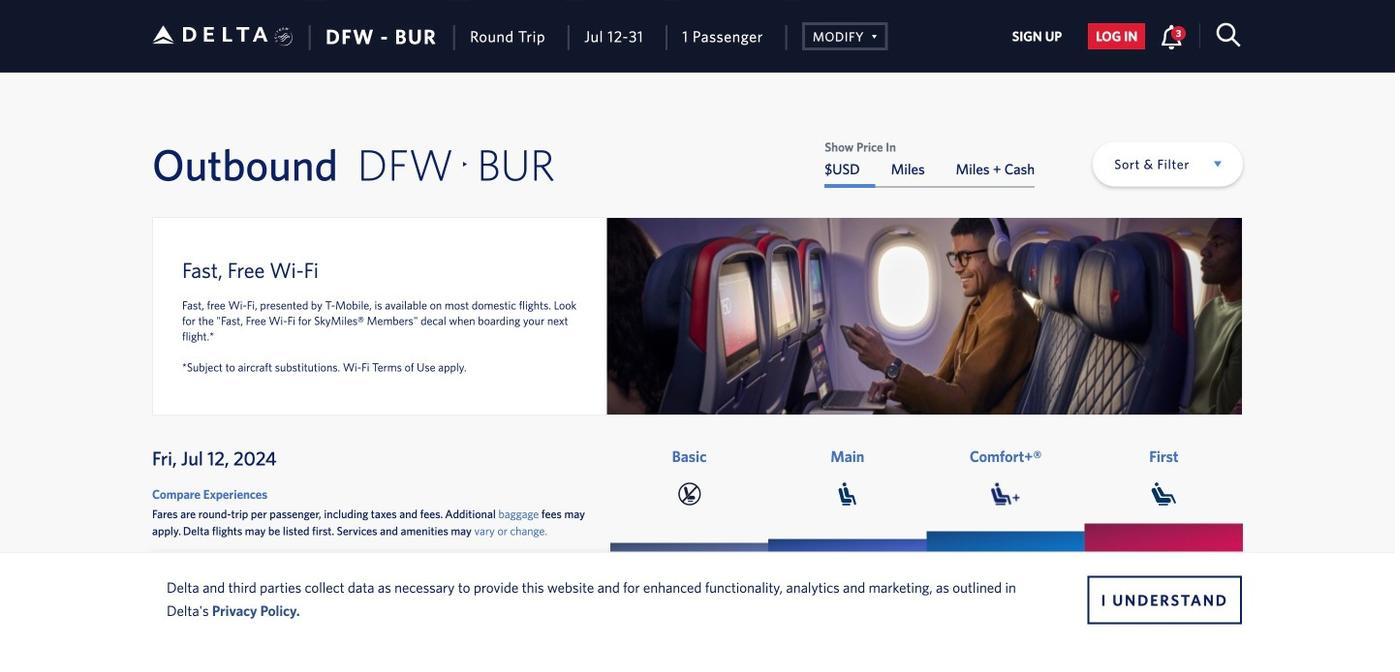 Task type: vqa. For each thing, say whether or not it's contained in the screenshot.
SEARCH
no



Task type: describe. For each thing, give the bounding box(es) containing it.
advsearchtriangle image
[[864, 26, 877, 44]]

basic image
[[678, 483, 701, 506]]

first image
[[1152, 483, 1176, 506]]

main image
[[839, 483, 857, 506]]

delta air lines image
[[152, 4, 268, 65]]

show price in element
[[825, 141, 1035, 153]]



Task type: locate. For each thing, give the bounding box(es) containing it.
comfort+&#174; image
[[991, 483, 1020, 506]]

banner image image
[[607, 218, 1242, 415]]

main content
[[825, 141, 1035, 188]]

skyteam image
[[275, 7, 293, 67]]



